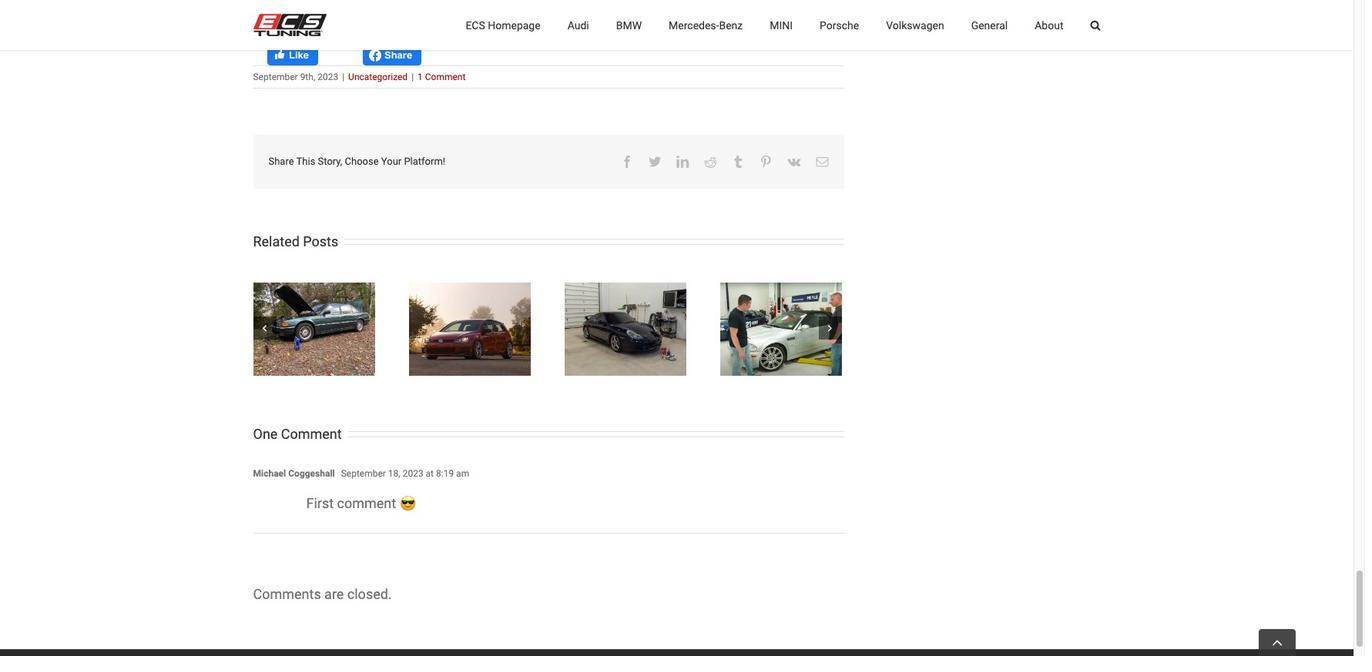 Task type: locate. For each thing, give the bounding box(es) containing it.
comment
[[425, 71, 466, 82], [281, 426, 342, 442]]

| left uncategorized link
[[342, 71, 344, 82]]

comments are closed.
[[253, 586, 392, 602]]

first comment 😎
[[306, 495, 416, 511]]

comment
[[337, 495, 396, 511]]

comment up coggeshall
[[281, 426, 342, 442]]

1 vertical spatial comment
[[281, 426, 342, 442]]

1 | from the left
[[342, 71, 344, 82]]

0 vertical spatial comment
[[425, 71, 466, 82]]

general
[[971, 19, 1008, 31]]

choose
[[345, 155, 379, 167]]

|
[[342, 71, 344, 82], [411, 71, 414, 82]]

one
[[253, 426, 278, 442]]

are
[[324, 586, 344, 602]]

september left 9th,
[[253, 71, 298, 82]]

winter beater: preparing your winter daily image
[[253, 283, 375, 376]]

september up the first comment 😎
[[341, 468, 386, 479]]

| left 1 at left top
[[411, 71, 414, 82]]

2023 right 9th,
[[318, 71, 338, 82]]

0 horizontal spatial september
[[253, 71, 298, 82]]

planning ahead image
[[564, 283, 686, 376]]

0 vertical spatial 2023
[[318, 71, 338, 82]]

2023 left at
[[403, 468, 423, 479]]

mini
[[770, 19, 793, 31]]

audi link
[[567, 0, 589, 50]]

audi
[[567, 19, 589, 31]]

streamline your project & maintenance with labor day deals image
[[409, 283, 530, 376]]

2023
[[318, 71, 338, 82], [403, 468, 423, 479]]

1 horizontal spatial |
[[411, 71, 414, 82]]

volkswagen link
[[886, 0, 944, 50]]

2 | from the left
[[411, 71, 414, 82]]

mercedes-
[[669, 19, 719, 31]]

posts
[[303, 233, 338, 249]]

coggeshall
[[288, 468, 335, 479]]

september
[[253, 71, 298, 82], [341, 468, 386, 479]]

share
[[268, 155, 294, 167]]

porsche
[[820, 19, 859, 31]]

1 vertical spatial 2023
[[403, 468, 423, 479]]

0 horizontal spatial |
[[342, 71, 344, 82]]

comment right 1 at left top
[[425, 71, 466, 82]]

1 horizontal spatial 2023
[[403, 468, 423, 479]]

michael
[[253, 468, 286, 479]]

ecs homepage
[[466, 19, 541, 31]]

😎
[[399, 495, 416, 511]]

ecs homepage link
[[466, 0, 541, 50]]

at
[[426, 468, 434, 479]]

0 horizontal spatial comment
[[281, 426, 342, 442]]

related posts
[[253, 233, 338, 249]]

1 vertical spatial september
[[341, 468, 386, 479]]

michael coggeshall september 18, 2023 at 8:19 am
[[253, 468, 469, 479]]



Task type: vqa. For each thing, say whether or not it's contained in the screenshot.
THIS
yes



Task type: describe. For each thing, give the bounding box(es) containing it.
volkswagen
[[886, 19, 944, 31]]

related
[[253, 233, 300, 249]]

mini link
[[770, 0, 793, 50]]

comments
[[253, 586, 321, 602]]

this
[[296, 155, 315, 167]]

september 9th, 2023 | uncategorized | 1 comment
[[253, 71, 466, 82]]

upgrade or unload: the brand-new series from ecs tuning! image
[[720, 283, 842, 376]]

uncategorized link
[[348, 71, 408, 82]]

1
[[418, 71, 423, 82]]

bmw link
[[616, 0, 642, 50]]

bmw
[[616, 19, 642, 31]]

your
[[381, 155, 402, 167]]

9th,
[[300, 71, 315, 82]]

1 horizontal spatial comment
[[425, 71, 466, 82]]

closed.
[[347, 586, 392, 602]]

benz
[[719, 19, 743, 31]]

1 horizontal spatial september
[[341, 468, 386, 479]]

0 horizontal spatial 2023
[[318, 71, 338, 82]]

about link
[[1035, 0, 1063, 50]]

homepage
[[488, 19, 541, 31]]

about
[[1035, 19, 1063, 31]]

first
[[306, 495, 334, 511]]

platform!
[[404, 155, 445, 167]]

story,
[[318, 155, 342, 167]]

one comment
[[253, 426, 342, 442]]

1 comment link
[[418, 71, 466, 82]]

0 vertical spatial september
[[253, 71, 298, 82]]

mercedes-benz link
[[669, 0, 743, 50]]

uncategorized
[[348, 71, 408, 82]]

porsche link
[[820, 0, 859, 50]]

ecs
[[466, 19, 485, 31]]

mercedes-benz
[[669, 19, 743, 31]]

am
[[456, 468, 469, 479]]

general link
[[971, 0, 1008, 50]]

share this story, choose your platform!
[[268, 155, 445, 167]]

18,
[[388, 468, 400, 479]]

8:19
[[436, 468, 454, 479]]

ecs tuning logo image
[[253, 14, 326, 36]]



